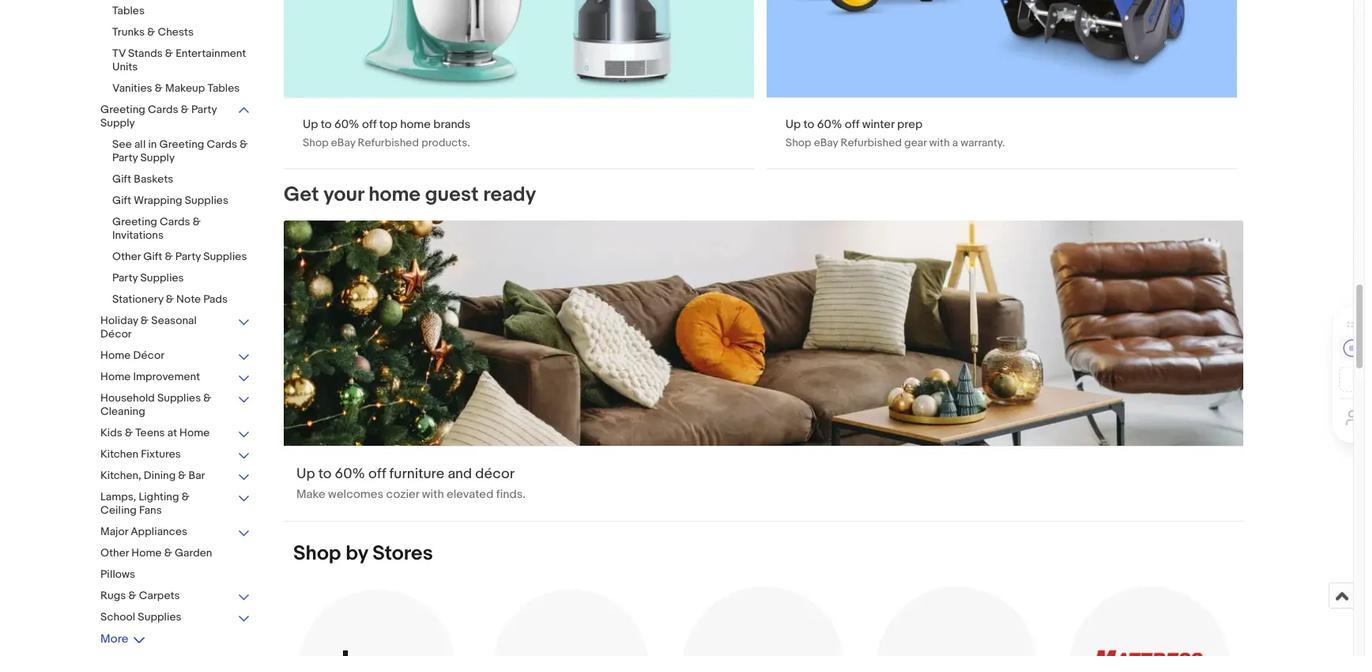 Task type: locate. For each thing, give the bounding box(es) containing it.
supply up "see"
[[100, 116, 135, 130]]

with inside up to 60% off furniture and décor make welcomes cozier with elevated finds.
[[422, 487, 444, 502]]

your
[[324, 182, 364, 207]]

supply
[[100, 116, 135, 130], [140, 151, 175, 164]]

guest
[[425, 182, 479, 207]]

1 ebay from the left
[[331, 136, 355, 149]]

to inside up to 60% off furniture and décor make welcomes cozier with elevated finds.
[[318, 466, 332, 483]]

60%
[[334, 117, 359, 132], [817, 117, 842, 132], [335, 466, 365, 483]]

greeting down greeting cards & party supply dropdown button
[[159, 138, 204, 151]]

refurbished inside up to 60% off top home brands shop ebay refurbished products.
[[358, 136, 419, 149]]

0 horizontal spatial with
[[422, 487, 444, 502]]

get your home guest ready
[[284, 182, 536, 207]]

teens
[[135, 426, 165, 440]]

60% up welcomes
[[335, 466, 365, 483]]

0 horizontal spatial ebay
[[331, 136, 355, 149]]

up inside up to 60% off winter prep shop ebay refurbished gear with a warranty.
[[786, 117, 801, 132]]

with inside up to 60% off winter prep shop ebay refurbished gear with a warranty.
[[929, 136, 950, 149]]

home inside up to 60% off top home brands shop ebay refurbished products.
[[400, 117, 431, 132]]

up
[[303, 117, 318, 132], [786, 117, 801, 132], [296, 466, 315, 483]]

60% left the winter
[[817, 117, 842, 132]]

0 vertical spatial with
[[929, 136, 950, 149]]

1 horizontal spatial ebay
[[814, 136, 838, 149]]

vanities
[[112, 81, 152, 95]]

up inside up to 60% off top home brands shop ebay refurbished products.
[[303, 117, 318, 132]]

gift left baskets
[[112, 172, 131, 186]]

gear
[[905, 136, 927, 149]]

60% left 'top'
[[334, 117, 359, 132]]

other home & garden link
[[100, 546, 251, 561]]

2 vertical spatial gift
[[143, 250, 162, 263]]

décor
[[475, 466, 515, 483]]

kids & teens at home button
[[100, 426, 251, 441]]

off
[[362, 117, 377, 132], [845, 117, 860, 132], [368, 466, 386, 483]]

décor down stationery
[[100, 327, 132, 341]]

welcomes
[[328, 487, 384, 502]]

& right kids
[[125, 426, 133, 440]]

appliances
[[131, 525, 187, 538]]

with for and
[[422, 487, 444, 502]]

shop
[[303, 136, 329, 149], [786, 136, 812, 149], [293, 541, 341, 566]]

up to 60% off winter prep shop ebay refurbished gear with a warranty.
[[786, 117, 1005, 149]]

off inside up to 60% off winter prep shop ebay refurbished gear with a warranty.
[[845, 117, 860, 132]]

supplies down gift baskets link
[[185, 194, 229, 207]]

1 horizontal spatial tables
[[207, 81, 240, 95]]

other down 'invitations'
[[112, 250, 141, 263]]

to inside up to 60% off winter prep shop ebay refurbished gear with a warranty.
[[804, 117, 815, 132]]

2 ebay from the left
[[814, 136, 838, 149]]

60% inside up to 60% off winter prep shop ebay refurbished gear with a warranty.
[[817, 117, 842, 132]]

up inside up to 60% off furniture and décor make welcomes cozier with elevated finds.
[[296, 466, 315, 483]]

with down furniture
[[422, 487, 444, 502]]

cards
[[148, 103, 178, 116], [207, 138, 237, 151], [160, 215, 190, 228]]

home improvement button
[[100, 370, 251, 385]]

home right the 'your'
[[369, 182, 421, 207]]

None text field
[[767, 0, 1237, 168], [284, 220, 1244, 521], [767, 0, 1237, 168], [284, 220, 1244, 521]]

tables down entertainment
[[207, 81, 240, 95]]

trunks & chests link
[[112, 25, 251, 40]]

ebay
[[331, 136, 355, 149], [814, 136, 838, 149]]

greeting down wrapping
[[112, 215, 157, 228]]

gift
[[112, 172, 131, 186], [112, 194, 131, 207], [143, 250, 162, 263]]

60% for top
[[334, 117, 359, 132]]

to inside up to 60% off top home brands shop ebay refurbished products.
[[321, 117, 332, 132]]

gift down 'invitations'
[[143, 250, 162, 263]]

1 horizontal spatial refurbished
[[841, 136, 902, 149]]

greeting down vanities
[[100, 103, 145, 116]]

off inside up to 60% off furniture and décor make welcomes cozier with elevated finds.
[[368, 466, 386, 483]]

off for furniture
[[368, 466, 386, 483]]

1 vertical spatial greeting
[[159, 138, 204, 151]]

supplies down carpets
[[138, 610, 182, 624]]

1 refurbished from the left
[[358, 136, 419, 149]]

up to 60% off furniture and décor make welcomes cozier with elevated finds.
[[296, 466, 526, 502]]

rugs
[[100, 589, 126, 602]]

off inside up to 60% off top home brands shop ebay refurbished products.
[[362, 117, 377, 132]]

supply up baskets
[[140, 151, 175, 164]]

top
[[379, 117, 398, 132]]

greeting
[[100, 103, 145, 116], [159, 138, 204, 151], [112, 215, 157, 228]]

greeting cards & invitations link
[[112, 215, 251, 244]]

1 horizontal spatial décor
[[133, 349, 165, 362]]

to left 'top'
[[321, 117, 332, 132]]

party up stationery
[[112, 271, 138, 285]]

off for winter
[[845, 117, 860, 132]]

home up household
[[100, 370, 131, 383]]

make
[[296, 487, 326, 502]]

school supplies button
[[100, 610, 251, 625]]

other down major
[[100, 546, 129, 560]]

other
[[112, 250, 141, 263], [100, 546, 129, 560]]

60% for winter
[[817, 117, 842, 132]]

more button
[[100, 632, 146, 647]]

ceiling
[[100, 504, 137, 517]]

to up make
[[318, 466, 332, 483]]

off left 'top'
[[362, 117, 377, 132]]

home
[[400, 117, 431, 132], [369, 182, 421, 207]]

cards down the gift wrapping supplies link
[[160, 215, 190, 228]]

1 horizontal spatial with
[[929, 136, 950, 149]]

with
[[929, 136, 950, 149], [422, 487, 444, 502]]

home right at
[[180, 426, 210, 440]]

stationery
[[112, 293, 163, 306]]

& down major appliances dropdown button
[[164, 546, 172, 560]]

stationery & note pads link
[[112, 293, 251, 308]]

stands
[[128, 47, 163, 60]]

0 horizontal spatial refurbished
[[358, 136, 419, 149]]

off left the winter
[[845, 117, 860, 132]]

fixtures
[[141, 448, 181, 461]]

in
[[148, 138, 157, 151]]

& down stationery
[[141, 314, 149, 327]]

& down chests on the left top
[[165, 47, 173, 60]]

see
[[112, 138, 132, 151]]

0 horizontal spatial tables
[[112, 4, 145, 17]]

off up welcomes
[[368, 466, 386, 483]]

makeup
[[165, 81, 205, 95]]

1 vertical spatial other
[[100, 546, 129, 560]]

1 vertical spatial supply
[[140, 151, 175, 164]]

and
[[448, 466, 472, 483]]

0 vertical spatial décor
[[100, 327, 132, 341]]

0 vertical spatial supply
[[100, 116, 135, 130]]

tables
[[112, 4, 145, 17], [207, 81, 240, 95]]

home
[[100, 349, 131, 362], [100, 370, 131, 383], [180, 426, 210, 440], [131, 546, 162, 560]]

party supplies link
[[112, 271, 251, 286]]

to left the winter
[[804, 117, 815, 132]]

1 vertical spatial home
[[369, 182, 421, 207]]

None text field
[[284, 0, 754, 168]]

lamps, lighting & ceiling fans button
[[100, 490, 251, 519]]

garden
[[175, 546, 212, 560]]

gift baskets link
[[112, 172, 251, 187]]

60% for furniture
[[335, 466, 365, 483]]

prep
[[897, 117, 923, 132]]

décor
[[100, 327, 132, 341], [133, 349, 165, 362]]

décor up improvement
[[133, 349, 165, 362]]

products.
[[422, 136, 470, 149]]

supplies
[[185, 194, 229, 207], [203, 250, 247, 263], [140, 271, 184, 285], [157, 391, 201, 405], [138, 610, 182, 624]]

other gift & party supplies link
[[112, 250, 251, 265]]

none text field containing up to 60% off top home brands
[[284, 0, 754, 168]]

60% inside up to 60% off top home brands shop ebay refurbished products.
[[334, 117, 359, 132]]

a
[[952, 136, 958, 149]]

0 vertical spatial home
[[400, 117, 431, 132]]

by
[[346, 541, 368, 566]]

1 horizontal spatial supply
[[140, 151, 175, 164]]

&
[[147, 25, 155, 39], [165, 47, 173, 60], [155, 81, 163, 95], [181, 103, 189, 116], [240, 138, 248, 151], [193, 215, 201, 228], [165, 250, 173, 263], [166, 293, 174, 306], [141, 314, 149, 327], [203, 391, 212, 405], [125, 426, 133, 440], [178, 469, 186, 482], [182, 490, 190, 504], [164, 546, 172, 560], [128, 589, 136, 602]]

home right 'top'
[[400, 117, 431, 132]]

1 vertical spatial tables
[[207, 81, 240, 95]]

kitchen fixtures button
[[100, 448, 251, 463]]

cards down greeting cards & party supply dropdown button
[[207, 138, 237, 151]]

lighting
[[139, 490, 179, 504]]

refurbished down 'top'
[[358, 136, 419, 149]]

up for up to 60% off top home brands
[[303, 117, 318, 132]]

& down home improvement dropdown button at the left of page
[[203, 391, 212, 405]]

up to 60% off top home brands shop ebay refurbished products.
[[303, 117, 471, 149]]

0 horizontal spatial supply
[[100, 116, 135, 130]]

to
[[321, 117, 332, 132], [804, 117, 815, 132], [318, 466, 332, 483]]

with left a
[[929, 136, 950, 149]]

1 vertical spatial with
[[422, 487, 444, 502]]

60% inside up to 60% off furniture and décor make welcomes cozier with elevated finds.
[[335, 466, 365, 483]]

supplies up pads
[[203, 250, 247, 263]]

household supplies & cleaning button
[[100, 391, 251, 420]]

cards down the vanities & makeup tables link
[[148, 103, 178, 116]]

tables up trunks
[[112, 4, 145, 17]]

refurbished
[[358, 136, 419, 149], [841, 136, 902, 149]]

2 refurbished from the left
[[841, 136, 902, 149]]

major appliances button
[[100, 525, 251, 540]]

refurbished down the winter
[[841, 136, 902, 149]]

home down holiday
[[100, 349, 131, 362]]

finds.
[[496, 487, 526, 502]]

gift left wrapping
[[112, 194, 131, 207]]

improvement
[[133, 370, 200, 383]]



Task type: describe. For each thing, give the bounding box(es) containing it.
& down the kitchen, dining & bar dropdown button on the bottom of page
[[182, 490, 190, 504]]

& up party supplies link
[[165, 250, 173, 263]]

0 vertical spatial gift
[[112, 172, 131, 186]]

bar
[[189, 469, 205, 482]]

party left in
[[112, 151, 138, 164]]

kids
[[100, 426, 122, 440]]

& down the gift wrapping supplies link
[[193, 215, 201, 228]]

party down makeup
[[191, 103, 217, 116]]

tv
[[112, 47, 126, 60]]

units
[[112, 60, 138, 74]]

refurbished inside up to 60% off winter prep shop ebay refurbished gear with a warranty.
[[841, 136, 902, 149]]

tables link
[[112, 4, 251, 19]]

1 vertical spatial gift
[[112, 194, 131, 207]]

& left makeup
[[155, 81, 163, 95]]

& down the vanities & makeup tables link
[[181, 103, 189, 116]]

major
[[100, 525, 128, 538]]

wrapping
[[134, 194, 182, 207]]

household
[[100, 391, 155, 405]]

up for up to 60% off furniture and décor
[[296, 466, 315, 483]]

dining
[[144, 469, 176, 482]]

holiday & seasonal décor button
[[100, 314, 251, 342]]

supplies down other gift & party supplies link
[[140, 271, 184, 285]]

pads
[[203, 293, 228, 306]]

tv stands & entertainment units link
[[112, 47, 251, 75]]

0 vertical spatial cards
[[148, 103, 178, 116]]

& left bar
[[178, 469, 186, 482]]

supplies down home improvement dropdown button at the left of page
[[157, 391, 201, 405]]

& up gift baskets link
[[240, 138, 248, 151]]

more
[[100, 632, 128, 647]]

furniture
[[389, 466, 445, 483]]

pillows
[[100, 568, 135, 581]]

carpets
[[139, 589, 180, 602]]

shop inside up to 60% off top home brands shop ebay refurbished products.
[[303, 136, 329, 149]]

kitchen, dining & bar button
[[100, 469, 251, 484]]

off for top
[[362, 117, 377, 132]]

baskets
[[134, 172, 173, 186]]

to for up to 60% off winter prep
[[804, 117, 815, 132]]

fans
[[139, 504, 162, 517]]

shop by stores
[[293, 541, 433, 566]]

shop inside up to 60% off winter prep shop ebay refurbished gear with a warranty.
[[786, 136, 812, 149]]

vanities & makeup tables link
[[112, 81, 251, 96]]

up for up to 60% off winter prep
[[786, 117, 801, 132]]

stores
[[373, 541, 433, 566]]

party up party supplies link
[[175, 250, 201, 263]]

gift wrapping supplies link
[[112, 194, 251, 209]]

pillows link
[[100, 568, 251, 583]]

ready
[[483, 182, 536, 207]]

trunks
[[112, 25, 145, 39]]

0 vertical spatial greeting
[[100, 103, 145, 116]]

with for prep
[[929, 136, 950, 149]]

invitations
[[112, 228, 164, 242]]

see all in greeting cards & party supply link
[[112, 138, 251, 166]]

& right rugs at the left bottom
[[128, 589, 136, 602]]

warranty.
[[961, 136, 1005, 149]]

to for up to 60% off furniture and décor
[[318, 466, 332, 483]]

ebay inside up to 60% off top home brands shop ebay refurbished products.
[[331, 136, 355, 149]]

0 horizontal spatial décor
[[100, 327, 132, 341]]

2 vertical spatial greeting
[[112, 215, 157, 228]]

0 vertical spatial other
[[112, 250, 141, 263]]

2 vertical spatial cards
[[160, 215, 190, 228]]

0 vertical spatial tables
[[112, 4, 145, 17]]

seasonal
[[151, 314, 197, 327]]

kitchen
[[100, 448, 138, 461]]

lamps,
[[100, 490, 136, 504]]

greeting cards & party supply button
[[100, 103, 251, 131]]

get
[[284, 182, 319, 207]]

home down appliances
[[131, 546, 162, 560]]

winter
[[862, 117, 895, 132]]

entertainment
[[176, 47, 246, 60]]

rugs & carpets button
[[100, 589, 251, 604]]

cleaning
[[100, 405, 145, 418]]

ebay inside up to 60% off winter prep shop ebay refurbished gear with a warranty.
[[814, 136, 838, 149]]

& left the note
[[166, 293, 174, 306]]

to for up to 60% off top home brands
[[321, 117, 332, 132]]

brands
[[434, 117, 471, 132]]

tables trunks & chests tv stands & entertainment units vanities & makeup tables greeting cards & party supply see all in greeting cards & party supply gift baskets gift wrapping supplies greeting cards & invitations other gift & party supplies party supplies stationery & note pads holiday & seasonal décor home décor home improvement household supplies & cleaning kids & teens at home kitchen fixtures kitchen, dining & bar lamps, lighting & ceiling fans major appliances other home & garden pillows rugs & carpets school supplies
[[100, 4, 248, 624]]

chests
[[158, 25, 194, 39]]

school
[[100, 610, 135, 624]]

1 vertical spatial décor
[[133, 349, 165, 362]]

& up stands
[[147, 25, 155, 39]]

1 vertical spatial cards
[[207, 138, 237, 151]]

at
[[167, 426, 177, 440]]

home décor button
[[100, 349, 251, 364]]

holiday
[[100, 314, 138, 327]]

all
[[134, 138, 146, 151]]

cozier
[[386, 487, 419, 502]]

elevated
[[447, 487, 494, 502]]

kitchen,
[[100, 469, 141, 482]]

note
[[176, 293, 201, 306]]



Task type: vqa. For each thing, say whether or not it's contained in the screenshot.
products.
yes



